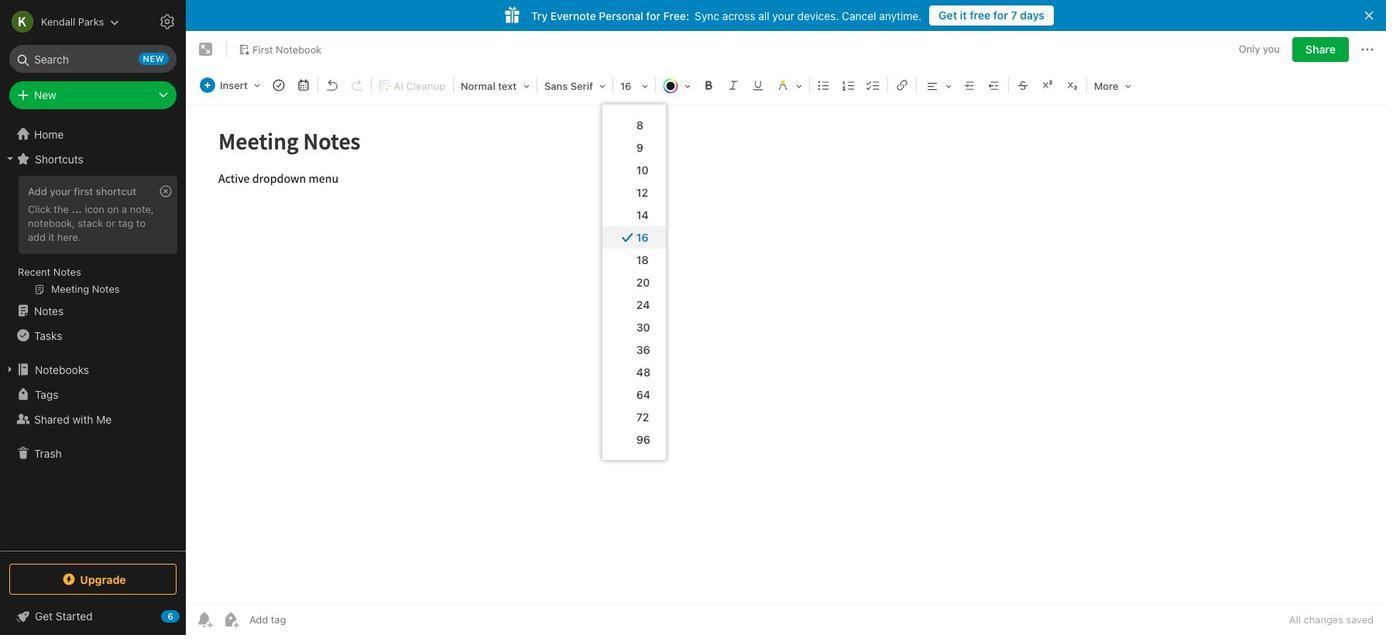 Task type: describe. For each thing, give the bounding box(es) containing it.
all
[[758, 9, 770, 22]]

get started
[[35, 610, 93, 623]]

48 link
[[602, 361, 666, 383]]

normal
[[461, 80, 496, 92]]

more
[[1094, 80, 1119, 92]]

indent image
[[959, 74, 981, 96]]

72 link
[[602, 406, 666, 428]]

36 link
[[602, 338, 666, 361]]

1 horizontal spatial your
[[772, 9, 795, 22]]

30 link
[[602, 316, 666, 338]]

home link
[[0, 122, 186, 146]]

first notebook button
[[233, 39, 327, 60]]

upgrade button
[[9, 564, 177, 595]]

to
[[136, 217, 146, 229]]

96
[[637, 433, 651, 446]]

new
[[34, 88, 56, 101]]

64
[[637, 388, 651, 401]]

kendall
[[41, 15, 75, 27]]

add
[[28, 185, 47, 198]]

expand note image
[[197, 40, 215, 59]]

group containing add your first shortcut
[[0, 171, 185, 304]]

note window element
[[186, 31, 1386, 635]]

shortcuts button
[[0, 146, 185, 171]]

72
[[637, 410, 649, 424]]

96 link
[[602, 428, 666, 451]]

18 link
[[602, 249, 666, 271]]

icon
[[85, 203, 104, 215]]

1 vertical spatial notes
[[34, 304, 64, 317]]

strikethrough image
[[1012, 74, 1034, 96]]

try evernote personal for free: sync across all your devices. cancel anytime.
[[531, 9, 922, 22]]

free
[[970, 9, 991, 22]]

0 horizontal spatial your
[[50, 185, 71, 198]]

8
[[637, 119, 644, 132]]

24 link
[[602, 294, 666, 316]]

tasks
[[34, 329, 62, 342]]

across
[[723, 9, 756, 22]]

share button
[[1293, 37, 1349, 62]]

14 link
[[602, 204, 666, 226]]

changes
[[1304, 613, 1344, 626]]

48
[[637, 366, 651, 379]]

started
[[56, 610, 93, 623]]

Font family field
[[539, 74, 611, 97]]

get it free for 7 days
[[939, 9, 1045, 22]]

Search text field
[[20, 45, 166, 73]]

it inside 'button'
[[960, 9, 967, 22]]

click to collapse image
[[180, 606, 192, 625]]

notes link
[[0, 298, 185, 323]]

Account field
[[0, 6, 119, 37]]

for for 7
[[994, 9, 1008, 22]]

evernote
[[551, 9, 596, 22]]

new button
[[9, 81, 177, 109]]

8 link
[[602, 114, 666, 136]]

Heading level field
[[455, 74, 535, 97]]

30
[[637, 321, 650, 334]]

64 link
[[602, 383, 666, 406]]

settings image
[[158, 12, 177, 31]]

the
[[54, 203, 69, 215]]

numbered list image
[[838, 74, 860, 96]]

8 9 10
[[637, 119, 649, 177]]

bulleted list image
[[813, 74, 835, 96]]

tags button
[[0, 382, 185, 407]]

get for get started
[[35, 610, 53, 623]]

20 link
[[602, 271, 666, 294]]

days
[[1020, 9, 1045, 22]]

get for get it free for 7 days
[[939, 9, 957, 22]]

...
[[72, 203, 82, 215]]

shared with me link
[[0, 407, 185, 431]]

9
[[637, 141, 644, 154]]

24
[[637, 298, 650, 311]]

18
[[637, 253, 649, 266]]

superscript image
[[1037, 74, 1059, 96]]

personal
[[599, 9, 643, 22]]

icon on a note, notebook, stack or tag to add it here.
[[28, 203, 154, 243]]

36
[[637, 343, 650, 356]]

upgrade
[[80, 573, 126, 586]]



Task type: locate. For each thing, give the bounding box(es) containing it.
undo image
[[321, 74, 343, 96]]

0 horizontal spatial 16
[[620, 80, 632, 92]]

1 vertical spatial 16
[[637, 231, 649, 244]]

all
[[1289, 613, 1301, 626]]

notebook,
[[28, 217, 75, 229]]

your up the
[[50, 185, 71, 198]]

it inside icon on a note, notebook, stack or tag to add it here.
[[48, 231, 54, 243]]

12 link
[[602, 181, 666, 204]]

parks
[[78, 15, 104, 27]]

calendar event image
[[293, 74, 314, 96]]

it left free
[[960, 9, 967, 22]]

7
[[1011, 9, 1017, 22]]

shortcuts
[[35, 152, 84, 165]]

me
[[96, 412, 112, 426]]

underline image
[[747, 74, 769, 96]]

saved
[[1346, 613, 1374, 626]]

insert
[[220, 79, 248, 91]]

or
[[106, 217, 116, 229]]

tags
[[35, 388, 58, 401]]

try
[[531, 9, 548, 22]]

Add tag field
[[248, 613, 364, 627]]

expand notebooks image
[[4, 363, 16, 376]]

0 vertical spatial 16
[[620, 80, 632, 92]]

anytime.
[[879, 9, 922, 22]]

stack
[[78, 217, 103, 229]]

notes right recent
[[53, 266, 81, 278]]

for for free:
[[646, 9, 661, 22]]

notebook
[[276, 43, 322, 55]]

Note Editor text field
[[186, 105, 1386, 603]]

only
[[1239, 43, 1261, 55]]

get
[[939, 9, 957, 22], [35, 610, 53, 623]]

16 inside "16" link
[[637, 231, 649, 244]]

10
[[637, 163, 649, 177]]

first
[[252, 43, 273, 55]]

1 vertical spatial get
[[35, 610, 53, 623]]

14
[[637, 208, 649, 222]]

note,
[[130, 203, 154, 215]]

notebooks link
[[0, 357, 185, 382]]

get left started
[[35, 610, 53, 623]]

1 for from the left
[[994, 9, 1008, 22]]

0 vertical spatial your
[[772, 9, 795, 22]]

task image
[[268, 74, 290, 96]]

normal text
[[461, 80, 517, 92]]

16 up 18
[[637, 231, 649, 244]]

16
[[620, 80, 632, 92], [637, 231, 649, 244]]

more actions image
[[1359, 40, 1377, 59]]

cancel
[[842, 9, 876, 22]]

0 vertical spatial get
[[939, 9, 957, 22]]

sans serif
[[544, 80, 593, 92]]

Highlight field
[[771, 74, 808, 97]]

0 horizontal spatial it
[[48, 231, 54, 243]]

16 link
[[602, 226, 666, 249]]

only you
[[1239, 43, 1280, 55]]

your
[[772, 9, 795, 22], [50, 185, 71, 198]]

1 horizontal spatial 16
[[637, 231, 649, 244]]

with
[[72, 412, 93, 426]]

here.
[[57, 231, 81, 243]]

new search field
[[20, 45, 169, 73]]

notes up tasks
[[34, 304, 64, 317]]

1 vertical spatial it
[[48, 231, 54, 243]]

0 horizontal spatial get
[[35, 610, 53, 623]]

Alignment field
[[919, 74, 957, 97]]

shortcut
[[96, 185, 136, 198]]

dropdown list menu
[[602, 114, 666, 451]]

for inside 'button'
[[994, 9, 1008, 22]]

add a reminder image
[[195, 610, 214, 629]]

notes
[[53, 266, 81, 278], [34, 304, 64, 317]]

insert link image
[[891, 74, 913, 96]]

1 horizontal spatial for
[[994, 9, 1008, 22]]

get inside 'button'
[[939, 9, 957, 22]]

add your first shortcut
[[28, 185, 136, 198]]

italic image
[[723, 74, 744, 96]]

sans
[[544, 80, 568, 92]]

serif
[[571, 80, 593, 92]]

1 horizontal spatial get
[[939, 9, 957, 22]]

notebooks
[[35, 363, 89, 376]]

click
[[28, 203, 51, 215]]

your right the all
[[772, 9, 795, 22]]

devices.
[[798, 9, 839, 22]]

first notebook
[[252, 43, 322, 55]]

get left free
[[939, 9, 957, 22]]

click the ...
[[28, 203, 82, 215]]

a
[[122, 203, 127, 215]]

More field
[[1089, 74, 1137, 97]]

add
[[28, 231, 46, 243]]

trash link
[[0, 441, 185, 465]]

checklist image
[[863, 74, 884, 96]]

Font color field
[[658, 74, 696, 97]]

recent notes
[[18, 266, 81, 278]]

More actions field
[[1359, 37, 1377, 62]]

text
[[498, 80, 517, 92]]

kendall parks
[[41, 15, 104, 27]]

12
[[637, 186, 648, 199]]

16 inside 16 field
[[620, 80, 632, 92]]

for
[[994, 9, 1008, 22], [646, 9, 661, 22]]

share
[[1306, 43, 1336, 56]]

tree containing home
[[0, 122, 186, 550]]

for left free:
[[646, 9, 661, 22]]

16 menu item
[[602, 226, 666, 249]]

0 horizontal spatial for
[[646, 9, 661, 22]]

first
[[74, 185, 93, 198]]

trash
[[34, 447, 62, 460]]

it down notebook,
[[48, 231, 54, 243]]

bold image
[[698, 74, 719, 96]]

subscript image
[[1062, 74, 1084, 96]]

outdent image
[[984, 74, 1005, 96]]

home
[[34, 127, 64, 141]]

it
[[960, 9, 967, 22], [48, 231, 54, 243]]

for left 7
[[994, 9, 1008, 22]]

free:
[[663, 9, 689, 22]]

Font size field
[[615, 74, 654, 97]]

1 horizontal spatial it
[[960, 9, 967, 22]]

0 vertical spatial notes
[[53, 266, 81, 278]]

Help and Learning task checklist field
[[0, 604, 186, 629]]

tree
[[0, 122, 186, 550]]

get inside help and learning task checklist field
[[35, 610, 53, 623]]

you
[[1263, 43, 1280, 55]]

9 link
[[602, 136, 666, 159]]

get it free for 7 days button
[[930, 5, 1054, 26]]

6
[[168, 611, 173, 621]]

shared with me
[[34, 412, 112, 426]]

2 for from the left
[[646, 9, 661, 22]]

10 link
[[602, 159, 666, 181]]

add tag image
[[222, 610, 240, 629]]

recent
[[18, 266, 51, 278]]

20
[[637, 276, 650, 289]]

group
[[0, 171, 185, 304]]

1 vertical spatial your
[[50, 185, 71, 198]]

all changes saved
[[1289, 613, 1374, 626]]

tasks button
[[0, 323, 185, 348]]

Insert field
[[196, 74, 266, 96]]

0 vertical spatial it
[[960, 9, 967, 22]]

shared
[[34, 412, 69, 426]]

tag
[[118, 217, 133, 229]]

16 up '8' link
[[620, 80, 632, 92]]



Task type: vqa. For each thing, say whether or not it's contained in the screenshot.
First Notebook
yes



